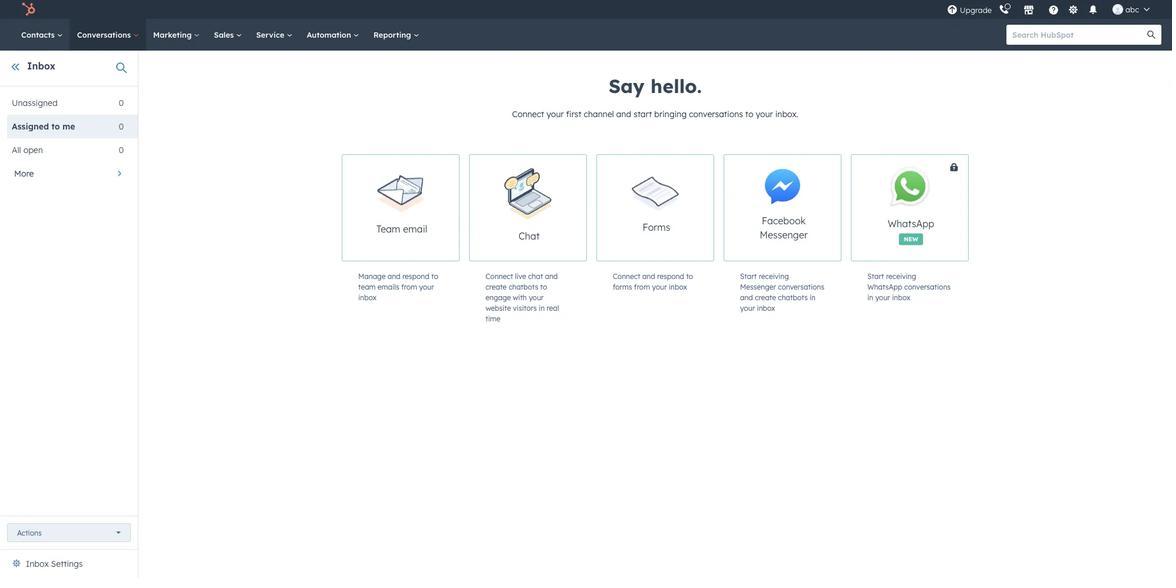 Task type: locate. For each thing, give the bounding box(es) containing it.
0 horizontal spatial from
[[401, 283, 417, 291]]

1 horizontal spatial conversations
[[778, 283, 824, 291]]

manage
[[358, 272, 386, 281]]

respond inside manage and respond to team emails from your inbox
[[402, 272, 429, 281]]

with
[[513, 293, 527, 302]]

1 horizontal spatial chatbots
[[778, 293, 808, 302]]

from right forms
[[634, 283, 650, 291]]

from inside connect and respond to forms from your inbox
[[634, 283, 650, 291]]

assigned
[[12, 121, 49, 132]]

conversations
[[77, 30, 133, 39]]

connect for forms
[[613, 272, 640, 281]]

Team email checkbox
[[342, 154, 460, 262]]

2 respond from the left
[[657, 272, 684, 281]]

whatsapp inside option
[[888, 218, 934, 230]]

your inside connect and respond to forms from your inbox
[[652, 283, 667, 291]]

2 vertical spatial 0
[[119, 145, 124, 155]]

1 vertical spatial chatbots
[[778, 293, 808, 302]]

0 horizontal spatial respond
[[402, 272, 429, 281]]

hubspot image
[[21, 2, 35, 16]]

team email
[[376, 223, 427, 235]]

1 receiving from the left
[[759, 272, 789, 281]]

1 horizontal spatial in
[[810, 293, 816, 302]]

create inside start receiving messenger conversations and create chatbots in your inbox
[[755, 293, 776, 302]]

2 receiving from the left
[[886, 272, 916, 281]]

settings link
[[1066, 3, 1081, 16]]

hello.
[[651, 74, 702, 98]]

respond inside connect and respond to forms from your inbox
[[657, 272, 684, 281]]

connect for chat
[[486, 272, 513, 281]]

0 horizontal spatial start
[[740, 272, 757, 281]]

2 horizontal spatial in
[[867, 293, 873, 302]]

assigned to me
[[12, 121, 75, 132]]

receiving down facebook messenger
[[759, 272, 789, 281]]

marketplaces button
[[1016, 0, 1041, 19]]

connect inside connect live chat and create chatbots to engage with your website visitors in real time
[[486, 272, 513, 281]]

0 horizontal spatial create
[[486, 283, 507, 291]]

inbox settings link
[[26, 557, 83, 572]]

None checkbox
[[851, 154, 1012, 262]]

inbox left settings
[[26, 559, 49, 570]]

your
[[546, 109, 564, 119], [756, 109, 773, 119], [419, 283, 434, 291], [652, 283, 667, 291], [529, 293, 544, 302], [875, 293, 890, 302], [740, 304, 755, 313]]

chatbots inside start receiving messenger conversations and create chatbots in your inbox
[[778, 293, 808, 302]]

automation
[[307, 30, 353, 39]]

connect
[[512, 109, 544, 119], [486, 272, 513, 281], [613, 272, 640, 281]]

channel
[[584, 109, 614, 119]]

1 vertical spatial whatsapp
[[867, 283, 902, 291]]

menu
[[946, 0, 1158, 19]]

receiving
[[759, 272, 789, 281], [886, 272, 916, 281]]

conversations
[[689, 109, 743, 119], [778, 283, 824, 291], [904, 283, 951, 291]]

Facebook Messenger checkbox
[[724, 154, 841, 262]]

start receiving whatsapp conversations in your inbox
[[867, 272, 951, 302]]

visitors
[[513, 304, 537, 313]]

2 horizontal spatial conversations
[[904, 283, 951, 291]]

whatsapp
[[888, 218, 934, 230], [867, 283, 902, 291]]

start receiving messenger conversations and create chatbots in your inbox
[[740, 272, 824, 313]]

inbox
[[27, 60, 55, 72], [26, 559, 49, 570]]

receiving for whatsapp
[[886, 272, 916, 281]]

sales
[[214, 30, 236, 39]]

in
[[810, 293, 816, 302], [867, 293, 873, 302], [539, 304, 545, 313]]

messenger inside checkbox
[[760, 229, 808, 241]]

create
[[486, 283, 507, 291], [755, 293, 776, 302]]

0 for to
[[119, 121, 124, 132]]

create inside connect live chat and create chatbots to engage with your website visitors in real time
[[486, 283, 507, 291]]

0 horizontal spatial receiving
[[759, 272, 789, 281]]

receiving inside start receiving whatsapp conversations in your inbox
[[886, 272, 916, 281]]

none checkbox containing whatsapp
[[851, 154, 1012, 262]]

conversations inside start receiving messenger conversations and create chatbots in your inbox
[[778, 283, 824, 291]]

open
[[23, 145, 43, 155]]

inbox inside start receiving messenger conversations and create chatbots in your inbox
[[757, 304, 775, 313]]

2 from from the left
[[634, 283, 650, 291]]

3 0 from the top
[[119, 145, 124, 155]]

receiving down new
[[886, 272, 916, 281]]

respond right manage
[[402, 272, 429, 281]]

notifications button
[[1083, 0, 1103, 19]]

to
[[745, 109, 753, 119], [51, 121, 60, 132], [431, 272, 438, 281], [686, 272, 693, 281], [540, 283, 547, 291]]

1 vertical spatial inbox
[[26, 559, 49, 570]]

1 start from the left
[[740, 272, 757, 281]]

connect your first channel and start bringing conversations to your inbox.
[[512, 109, 798, 119]]

from
[[401, 283, 417, 291], [634, 283, 650, 291]]

service link
[[249, 19, 300, 51]]

connect inside connect and respond to forms from your inbox
[[613, 272, 640, 281]]

inbox for inbox
[[27, 60, 55, 72]]

settings
[[51, 559, 83, 570]]

1 horizontal spatial receiving
[[886, 272, 916, 281]]

team
[[376, 223, 400, 235]]

and
[[616, 109, 631, 119], [388, 272, 400, 281], [545, 272, 558, 281], [642, 272, 655, 281], [740, 293, 753, 302]]

more
[[14, 169, 34, 179]]

start for start receiving messenger conversations and create chatbots in your inbox
[[740, 272, 757, 281]]

receiving inside start receiving messenger conversations and create chatbots in your inbox
[[759, 272, 789, 281]]

conversations for start receiving messenger conversations and create chatbots in your inbox
[[778, 283, 824, 291]]

conversations inside start receiving whatsapp conversations in your inbox
[[904, 283, 951, 291]]

2 0 from the top
[[119, 121, 124, 132]]

from right the emails
[[401, 283, 417, 291]]

calling icon button
[[994, 2, 1014, 17]]

start inside start receiving whatsapp conversations in your inbox
[[867, 272, 884, 281]]

and inside connect and respond to forms from your inbox
[[642, 272, 655, 281]]

respond
[[402, 272, 429, 281], [657, 272, 684, 281]]

messenger
[[760, 229, 808, 241], [740, 283, 776, 291]]

inbox
[[669, 283, 687, 291], [358, 293, 377, 302], [892, 293, 910, 302], [757, 304, 775, 313]]

1 horizontal spatial start
[[867, 272, 884, 281]]

manage and respond to team emails from your inbox
[[358, 272, 438, 302]]

1 horizontal spatial respond
[[657, 272, 684, 281]]

all open
[[12, 145, 43, 155]]

1 horizontal spatial create
[[755, 293, 776, 302]]

1 vertical spatial create
[[755, 293, 776, 302]]

to inside manage and respond to team emails from your inbox
[[431, 272, 438, 281]]

0
[[119, 98, 124, 108], [119, 121, 124, 132], [119, 145, 124, 155]]

Forms checkbox
[[596, 154, 714, 262]]

service
[[256, 30, 287, 39]]

0 vertical spatial 0
[[119, 98, 124, 108]]

chatbots
[[509, 283, 538, 291], [778, 293, 808, 302]]

2 start from the left
[[867, 272, 884, 281]]

in inside start receiving messenger conversations and create chatbots in your inbox
[[810, 293, 816, 302]]

1 vertical spatial 0
[[119, 121, 124, 132]]

inbox down contacts link
[[27, 60, 55, 72]]

0 vertical spatial chatbots
[[509, 283, 538, 291]]

connect up forms
[[613, 272, 640, 281]]

help image
[[1048, 5, 1059, 16]]

say
[[609, 74, 645, 98]]

forms
[[613, 283, 632, 291]]

1 vertical spatial messenger
[[740, 283, 776, 291]]

actions button
[[7, 524, 131, 543]]

Search HubSpot search field
[[1006, 25, 1151, 45]]

connect and respond to forms from your inbox
[[613, 272, 693, 291]]

0 vertical spatial create
[[486, 283, 507, 291]]

first
[[566, 109, 581, 119]]

1 0 from the top
[[119, 98, 124, 108]]

inbox inside start receiving whatsapp conversations in your inbox
[[892, 293, 910, 302]]

search image
[[1147, 31, 1156, 39]]

0 vertical spatial messenger
[[760, 229, 808, 241]]

whatsapp new
[[888, 218, 934, 243]]

menu containing abc
[[946, 0, 1158, 19]]

start inside start receiving messenger conversations and create chatbots in your inbox
[[740, 272, 757, 281]]

1 from from the left
[[401, 283, 417, 291]]

1 horizontal spatial from
[[634, 283, 650, 291]]

reporting
[[373, 30, 413, 39]]

your inside manage and respond to team emails from your inbox
[[419, 283, 434, 291]]

0 horizontal spatial chatbots
[[509, 283, 538, 291]]

chat
[[528, 272, 543, 281]]

start
[[740, 272, 757, 281], [867, 272, 884, 281]]

0 vertical spatial inbox
[[27, 60, 55, 72]]

0 vertical spatial whatsapp
[[888, 218, 934, 230]]

0 horizontal spatial in
[[539, 304, 545, 313]]

inbox settings
[[26, 559, 83, 570]]

connect up engage
[[486, 272, 513, 281]]

forms
[[643, 222, 670, 233]]

emails
[[378, 283, 399, 291]]

1 respond from the left
[[402, 272, 429, 281]]

start for start receiving whatsapp conversations in your inbox
[[867, 272, 884, 281]]

respond down forms
[[657, 272, 684, 281]]

website
[[486, 304, 511, 313]]

contacts
[[21, 30, 57, 39]]

in inside start receiving whatsapp conversations in your inbox
[[867, 293, 873, 302]]

actions
[[17, 529, 42, 538]]



Task type: describe. For each thing, give the bounding box(es) containing it.
your inside start receiving whatsapp conversations in your inbox
[[875, 293, 890, 302]]

respond for team email
[[402, 272, 429, 281]]

automation link
[[300, 19, 366, 51]]

engage
[[486, 293, 511, 302]]

bringing
[[654, 109, 687, 119]]

chatbots inside connect live chat and create chatbots to engage with your website visitors in real time
[[509, 283, 538, 291]]

and inside connect live chat and create chatbots to engage with your website visitors in real time
[[545, 272, 558, 281]]

say hello.
[[609, 74, 702, 98]]

reporting link
[[366, 19, 426, 51]]

abc button
[[1105, 0, 1157, 19]]

and inside manage and respond to team emails from your inbox
[[388, 272, 400, 281]]

marketplaces image
[[1024, 5, 1034, 16]]

facebook
[[762, 215, 806, 227]]

connect live chat and create chatbots to engage with your website visitors in real time
[[486, 272, 559, 323]]

live
[[515, 272, 526, 281]]

search button
[[1141, 25, 1161, 45]]

conversations for start receiving whatsapp conversations in your inbox
[[904, 283, 951, 291]]

unassigned
[[12, 98, 58, 108]]

inbox for inbox settings
[[26, 559, 49, 570]]

and inside start receiving messenger conversations and create chatbots in your inbox
[[740, 293, 753, 302]]

start
[[634, 109, 652, 119]]

real
[[547, 304, 559, 313]]

receiving for messenger
[[759, 272, 789, 281]]

to inside connect and respond to forms from your inbox
[[686, 272, 693, 281]]

facebook messenger
[[760, 215, 808, 241]]

marketing link
[[146, 19, 207, 51]]

time
[[486, 314, 500, 323]]

in inside connect live chat and create chatbots to engage with your website visitors in real time
[[539, 304, 545, 313]]

help button
[[1044, 0, 1064, 19]]

marketing
[[153, 30, 194, 39]]

hubspot link
[[14, 2, 44, 16]]

from inside manage and respond to team emails from your inbox
[[401, 283, 417, 291]]

your inside connect live chat and create chatbots to engage with your website visitors in real time
[[529, 293, 544, 302]]

notifications image
[[1088, 5, 1098, 16]]

upgrade
[[960, 5, 992, 15]]

0 horizontal spatial conversations
[[689, 109, 743, 119]]

inbox.
[[775, 109, 798, 119]]

your inside start receiving messenger conversations and create chatbots in your inbox
[[740, 304, 755, 313]]

messenger inside start receiving messenger conversations and create chatbots in your inbox
[[740, 283, 776, 291]]

calling icon image
[[999, 5, 1009, 15]]

Chat checkbox
[[469, 154, 587, 262]]

respond for forms
[[657, 272, 684, 281]]

me
[[62, 121, 75, 132]]

team
[[358, 283, 376, 291]]

upgrade image
[[947, 5, 958, 16]]

settings image
[[1068, 5, 1079, 16]]

contacts link
[[14, 19, 70, 51]]

connect left first
[[512, 109, 544, 119]]

chat
[[519, 230, 540, 242]]

email
[[403, 223, 427, 235]]

new
[[904, 236, 918, 243]]

abc
[[1125, 4, 1139, 14]]

inbox inside manage and respond to team emails from your inbox
[[358, 293, 377, 302]]

inbox inside connect and respond to forms from your inbox
[[669, 283, 687, 291]]

0 for open
[[119, 145, 124, 155]]

conversations link
[[70, 19, 146, 51]]

whatsapp inside start receiving whatsapp conversations in your inbox
[[867, 283, 902, 291]]

all
[[12, 145, 21, 155]]

sales link
[[207, 19, 249, 51]]

gary orlando image
[[1113, 4, 1123, 15]]

to inside connect live chat and create chatbots to engage with your website visitors in real time
[[540, 283, 547, 291]]



Task type: vqa. For each thing, say whether or not it's contained in the screenshot.
Connect Your First Channel And Start Bringing Conversations To Your Inbox.
yes



